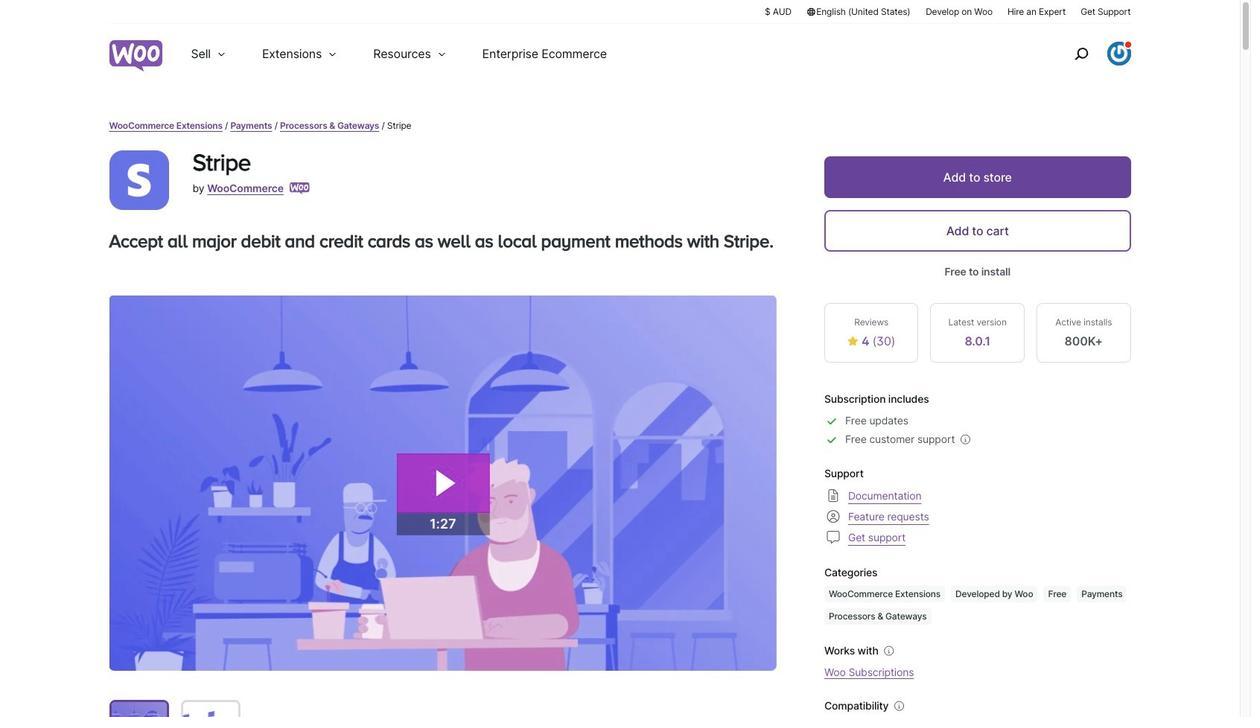 Task type: locate. For each thing, give the bounding box(es) containing it.
service navigation menu element
[[1043, 29, 1131, 78]]

circle info image
[[882, 644, 897, 659]]

search image
[[1069, 42, 1093, 66]]

developed by woocommerce image
[[290, 183, 310, 194]]



Task type: describe. For each thing, give the bounding box(es) containing it.
file lines image
[[825, 487, 843, 505]]

open account menu image
[[1107, 42, 1131, 66]]

message image
[[825, 529, 843, 546]]

extra information image
[[958, 432, 973, 447]]

circle info image
[[892, 699, 907, 714]]

product video thumbnail image
[[111, 703, 167, 717]]

product icon image
[[109, 150, 169, 210]]

breadcrumb element
[[109, 119, 1131, 133]]

circle user image
[[825, 508, 843, 526]]



